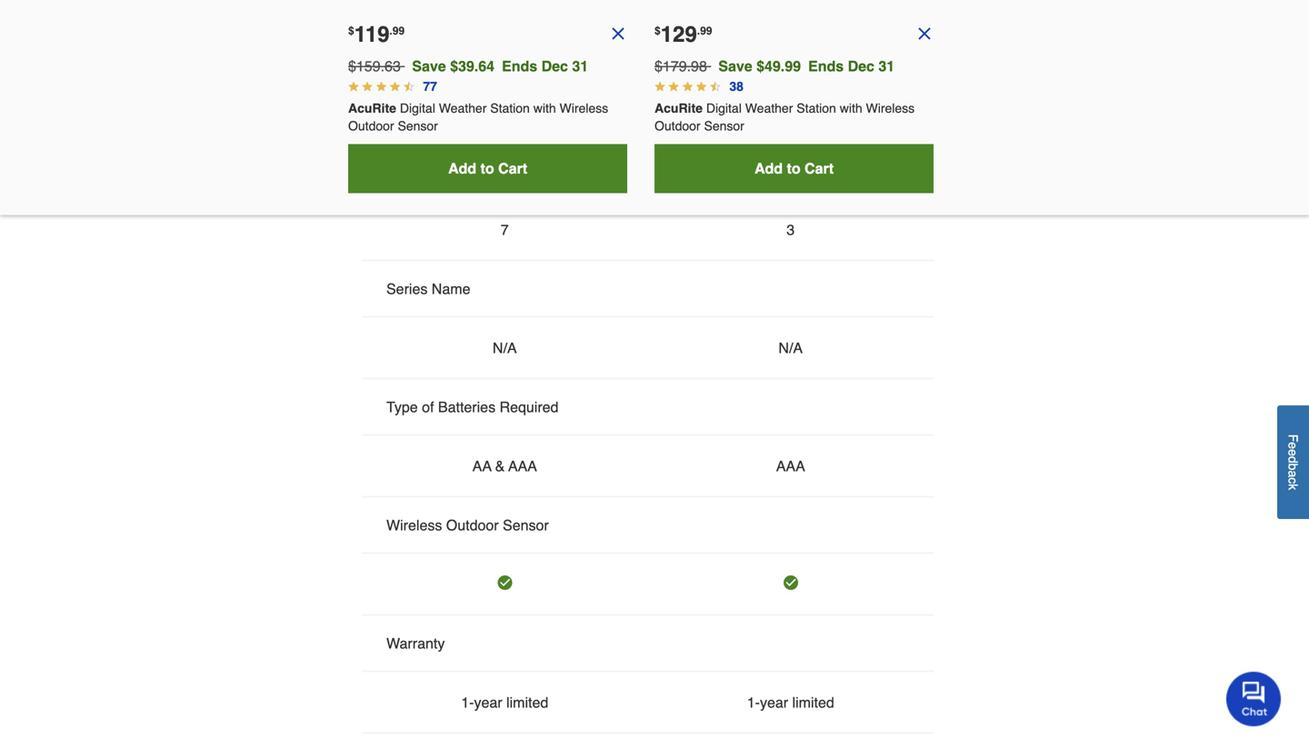Task type: describe. For each thing, give the bounding box(es) containing it.
2 yes image from the left
[[784, 103, 798, 117]]

31 for 119
[[573, 58, 589, 75]]

4.5 out of 5 stars image for 119
[[404, 81, 415, 92]]

of
[[422, 399, 434, 416]]

2 cart from the left
[[805, 160, 834, 177]]

1 1- from the left
[[461, 694, 474, 711]]

save $39.64 ends dec 31
[[412, 58, 589, 75]]

2 aaa from the left
[[777, 458, 806, 475]]

1 horizontal spatial sensor
[[503, 517, 549, 534]]

chat invite button image
[[1227, 671, 1283, 727]]

1 acurite from the left
[[348, 101, 397, 116]]

$179.98
[[655, 58, 708, 75]]

1 to from the left
[[481, 160, 494, 177]]

1 digital from the left
[[400, 101, 436, 116]]

f
[[1287, 434, 1301, 442]]

3 4.5 out of 5 stars element from the left
[[376, 81, 387, 92]]

2 digital weather station with wireless outdoor sensor from the left
[[655, 101, 919, 133]]

2 yes image from the left
[[784, 576, 798, 590]]

aa
[[473, 458, 492, 475]]

129
[[661, 22, 697, 47]]

$ 119 . 99
[[348, 22, 405, 47]]

dec for 129
[[848, 58, 875, 75]]

k
[[1287, 484, 1301, 490]]

2 horizontal spatial wireless
[[866, 101, 915, 116]]

10 4.5 out of 5 stars element from the left
[[710, 81, 721, 92]]

2 e from the top
[[1287, 449, 1301, 456]]

0 horizontal spatial wireless
[[387, 517, 442, 534]]

1 add from the left
[[448, 160, 477, 177]]

c
[[1287, 478, 1301, 484]]

$159.63
[[348, 58, 401, 75]]

1 with from the left
[[534, 101, 556, 116]]

7
[[501, 221, 509, 238]]

1 1-year limited from the left
[[461, 694, 549, 711]]

2 horizontal spatial sensor
[[704, 119, 745, 133]]

batteries
[[438, 399, 496, 416]]

1 n/a from the left
[[493, 340, 517, 357]]

2 weather from the left
[[746, 101, 794, 116]]

b
[[1287, 463, 1301, 471]]

2 add from the left
[[755, 160, 783, 177]]

$39.64
[[450, 58, 495, 75]]

no image for 119
[[609, 25, 628, 43]]

3
[[787, 221, 795, 238]]

1 yes image from the left
[[498, 103, 512, 117]]

name
[[432, 281, 471, 297]]

$ for 119
[[348, 25, 354, 37]]

ends for 119
[[502, 58, 538, 75]]

2 digital from the left
[[707, 101, 742, 116]]

4.5 out of 5 stars image for 8th 4.5 out of 5 stars element from the left
[[683, 81, 694, 92]]

2 1- from the left
[[747, 694, 760, 711]]

38
[[730, 79, 744, 94]]



Task type: vqa. For each thing, say whether or not it's contained in the screenshot.


Task type: locate. For each thing, give the bounding box(es) containing it.
station down save $39.64 ends dec 31
[[491, 101, 530, 116]]

2 4.5 out of 5 stars image from the left
[[362, 81, 373, 92]]

31 for 129
[[879, 58, 895, 75]]

2 1-year limited from the left
[[747, 694, 835, 711]]

0 horizontal spatial station
[[491, 101, 530, 116]]

1 horizontal spatial no image
[[916, 25, 934, 43]]

9 4.5 out of 5 stars element from the left
[[696, 81, 707, 92]]

6 4.5 out of 5 stars element from the left
[[655, 81, 666, 92]]

0 horizontal spatial dec
[[542, 58, 568, 75]]

sensor down "aa & aaa"
[[503, 517, 549, 534]]

$ up $179.98
[[655, 25, 661, 37]]

0 horizontal spatial sensor
[[398, 119, 438, 133]]

1 horizontal spatial year
[[760, 694, 789, 711]]

e
[[1287, 442, 1301, 449], [1287, 449, 1301, 456]]

weather down $49.99
[[746, 101, 794, 116]]

4.5 out of 5 stars image for 2nd 4.5 out of 5 stars element from left
[[362, 81, 373, 92]]

add to cart button up 7
[[348, 144, 628, 193]]

ends
[[502, 58, 538, 75], [809, 58, 844, 75]]

add to cart
[[448, 160, 528, 177], [755, 160, 834, 177]]

2 ends from the left
[[809, 58, 844, 75]]

1 horizontal spatial save
[[719, 58, 753, 75]]

. for 129
[[697, 25, 700, 37]]

add to cart up 3
[[755, 160, 834, 177]]

save
[[412, 58, 446, 75], [719, 58, 753, 75]]

2 31 from the left
[[879, 58, 895, 75]]

4.5 out of 5 stars image for tenth 4.5 out of 5 stars element from the right
[[348, 81, 359, 92]]

. up $159.63 on the top left
[[390, 25, 393, 37]]

e up b
[[1287, 449, 1301, 456]]

1 $ from the left
[[348, 25, 354, 37]]

99 right 129
[[700, 25, 713, 37]]

5 4.5 out of 5 stars image from the left
[[655, 81, 666, 92]]

0 horizontal spatial yes image
[[498, 576, 512, 590]]

digital weather station with wireless outdoor sensor down $49.99
[[655, 101, 919, 133]]

0 horizontal spatial cart
[[499, 160, 528, 177]]

1 horizontal spatial outdoor
[[446, 517, 499, 534]]

2 add to cart from the left
[[755, 160, 834, 177]]

$ up $159.63 on the top left
[[348, 25, 354, 37]]

station down save $49.99 ends dec 31
[[797, 101, 837, 116]]

dec right the $39.64
[[542, 58, 568, 75]]

3 4.5 out of 5 stars image from the left
[[376, 81, 387, 92]]

0 horizontal spatial 1-year limited
[[461, 694, 549, 711]]

1 weather from the left
[[439, 101, 487, 116]]

1 digital weather station with wireless outdoor sensor from the left
[[348, 101, 612, 133]]

outdoor down aa
[[446, 517, 499, 534]]

7 4.5 out of 5 stars image from the left
[[683, 81, 694, 92]]

sensor down 38
[[704, 119, 745, 133]]

0 horizontal spatial digital weather station with wireless outdoor sensor
[[348, 101, 612, 133]]

digital weather station with wireless outdoor sensor
[[348, 101, 612, 133], [655, 101, 919, 133]]

1 add to cart from the left
[[448, 160, 528, 177]]

weather down the $39.64
[[439, 101, 487, 116]]

$ inside $ 119 . 99
[[348, 25, 354, 37]]

. up $179.98
[[697, 25, 700, 37]]

outdoor
[[348, 119, 394, 133], [655, 119, 701, 133], [446, 517, 499, 534]]

6 4.5 out of 5 stars image from the left
[[669, 81, 680, 92]]

1 horizontal spatial aaa
[[777, 458, 806, 475]]

1 horizontal spatial weather
[[746, 101, 794, 116]]

yes image
[[498, 576, 512, 590], [784, 576, 798, 590]]

2 with from the left
[[840, 101, 863, 116]]

save for 119
[[412, 58, 446, 75]]

1 cart from the left
[[499, 160, 528, 177]]

0 horizontal spatial acurite
[[348, 101, 397, 116]]

$ for 129
[[655, 25, 661, 37]]

1 horizontal spatial yes image
[[784, 103, 798, 117]]

1 e from the top
[[1287, 442, 1301, 449]]

1 horizontal spatial add
[[755, 160, 783, 177]]

1 horizontal spatial acurite
[[655, 101, 703, 116]]

2 year from the left
[[760, 694, 789, 711]]

with down save $49.99 ends dec 31
[[840, 101, 863, 116]]

sensor down 77
[[398, 119, 438, 133]]

acurite down $179.98
[[655, 101, 703, 116]]

0 horizontal spatial $
[[348, 25, 354, 37]]

f e e d b a c k
[[1287, 434, 1301, 490]]

7 4.5 out of 5 stars element from the left
[[669, 81, 680, 92]]

0 horizontal spatial limited
[[507, 694, 549, 711]]

. inside $ 119 . 99
[[390, 25, 393, 37]]

with down save $39.64 ends dec 31
[[534, 101, 556, 116]]

4.5 out of 5 stars element
[[348, 81, 359, 92], [362, 81, 373, 92], [376, 81, 387, 92], [390, 81, 401, 92], [404, 81, 415, 92], [655, 81, 666, 92], [669, 81, 680, 92], [683, 81, 694, 92], [696, 81, 707, 92], [710, 81, 721, 92]]

add to cart button up 3
[[655, 144, 934, 193]]

1 horizontal spatial wireless
[[560, 101, 609, 116]]

ends right $49.99
[[809, 58, 844, 75]]

4.5 out of 5 stars image left 38
[[710, 81, 721, 92]]

1-
[[461, 694, 474, 711], [747, 694, 760, 711]]

1 4.5 out of 5 stars element from the left
[[348, 81, 359, 92]]

add
[[448, 160, 477, 177], [755, 160, 783, 177]]

dec right $49.99
[[848, 58, 875, 75]]

1 year from the left
[[474, 694, 503, 711]]

type of batteries required
[[387, 399, 559, 416]]

aa & aaa
[[473, 458, 537, 475]]

1-year limited
[[461, 694, 549, 711], [747, 694, 835, 711]]

0 horizontal spatial digital
[[400, 101, 436, 116]]

2 save from the left
[[719, 58, 753, 75]]

99 inside the '$ 129 . 99'
[[700, 25, 713, 37]]

2 4.5 out of 5 stars image from the left
[[710, 81, 721, 92]]

8 4.5 out of 5 stars image from the left
[[696, 81, 707, 92]]

f e e d b a c k button
[[1278, 406, 1310, 519]]

1 horizontal spatial 1-year limited
[[747, 694, 835, 711]]

1 horizontal spatial digital
[[707, 101, 742, 116]]

2 add to cart button from the left
[[655, 144, 934, 193]]

save for 129
[[719, 58, 753, 75]]

0 horizontal spatial n/a
[[493, 340, 517, 357]]

1 ends from the left
[[502, 58, 538, 75]]

wireless
[[560, 101, 609, 116], [866, 101, 915, 116], [387, 517, 442, 534]]

yes image down $49.99
[[784, 103, 798, 117]]

1 horizontal spatial add to cart button
[[655, 144, 934, 193]]

2 station from the left
[[797, 101, 837, 116]]

digital
[[400, 101, 436, 116], [707, 101, 742, 116]]

0 horizontal spatial 99
[[393, 25, 405, 37]]

0 horizontal spatial 1-
[[461, 694, 474, 711]]

0 horizontal spatial aaa
[[509, 458, 537, 475]]

1 yes image from the left
[[498, 576, 512, 590]]

1 limited from the left
[[507, 694, 549, 711]]

0 horizontal spatial outdoor
[[348, 119, 394, 133]]

0 horizontal spatial with
[[534, 101, 556, 116]]

wireless outdoor sensor
[[387, 517, 549, 534]]

0 horizontal spatial no image
[[609, 25, 628, 43]]

save $49.99 ends dec 31
[[719, 58, 895, 75]]

ends right the $39.64
[[502, 58, 538, 75]]

dec for 119
[[542, 58, 568, 75]]

1 horizontal spatial $
[[655, 25, 661, 37]]

0 horizontal spatial ends
[[502, 58, 538, 75]]

4.5 out of 5 stars image for fourth 4.5 out of 5 stars element
[[390, 81, 401, 92]]

1 horizontal spatial with
[[840, 101, 863, 116]]

99 right 119
[[393, 25, 405, 37]]

0 horizontal spatial add
[[448, 160, 477, 177]]

aaa
[[509, 458, 537, 475], [777, 458, 806, 475]]

1 horizontal spatial n/a
[[779, 340, 803, 357]]

1 horizontal spatial 1-
[[747, 694, 760, 711]]

4.5 out of 5 stars image left 77
[[404, 81, 415, 92]]

4.5 out of 5 stars image
[[348, 81, 359, 92], [362, 81, 373, 92], [376, 81, 387, 92], [390, 81, 401, 92], [655, 81, 666, 92], [669, 81, 680, 92], [683, 81, 694, 92], [696, 81, 707, 92]]

acurite down $159.63 on the top left
[[348, 101, 397, 116]]

4.5 out of 5 stars image
[[404, 81, 415, 92], [710, 81, 721, 92]]

ends for 129
[[809, 58, 844, 75]]

1 save from the left
[[412, 58, 446, 75]]

0 horizontal spatial yes image
[[498, 103, 512, 117]]

yes image
[[498, 103, 512, 117], [784, 103, 798, 117]]

2 . from the left
[[697, 25, 700, 37]]

save up 38
[[719, 58, 753, 75]]

2 4.5 out of 5 stars element from the left
[[362, 81, 373, 92]]

series name
[[387, 281, 471, 297]]

0 horizontal spatial add to cart
[[448, 160, 528, 177]]

a
[[1287, 471, 1301, 478]]

.
[[390, 25, 393, 37], [697, 25, 700, 37]]

e up d
[[1287, 442, 1301, 449]]

4.5 out of 5 stars image for 9th 4.5 out of 5 stars element from the left
[[696, 81, 707, 92]]

limited
[[507, 694, 549, 711], [793, 694, 835, 711]]

sensor
[[398, 119, 438, 133], [704, 119, 745, 133], [503, 517, 549, 534]]

2 99 from the left
[[700, 25, 713, 37]]

1 4.5 out of 5 stars image from the left
[[404, 81, 415, 92]]

weather
[[439, 101, 487, 116], [746, 101, 794, 116]]

2 no image from the left
[[916, 25, 934, 43]]

station
[[491, 101, 530, 116], [797, 101, 837, 116]]

0 horizontal spatial add to cart button
[[348, 144, 628, 193]]

d
[[1287, 456, 1301, 463]]

0 horizontal spatial 4.5 out of 5 stars image
[[404, 81, 415, 92]]

1 horizontal spatial yes image
[[784, 576, 798, 590]]

1 horizontal spatial add to cart
[[755, 160, 834, 177]]

1 horizontal spatial station
[[797, 101, 837, 116]]

type
[[387, 399, 418, 416]]

n/a
[[493, 340, 517, 357], [779, 340, 803, 357]]

series
[[387, 281, 428, 297]]

2 acurite from the left
[[655, 101, 703, 116]]

4.5 out of 5 stars image for 129
[[710, 81, 721, 92]]

1 horizontal spatial 31
[[879, 58, 895, 75]]

add to cart up 7
[[448, 160, 528, 177]]

1 add to cart button from the left
[[348, 144, 628, 193]]

1 station from the left
[[491, 101, 530, 116]]

1 4.5 out of 5 stars image from the left
[[348, 81, 359, 92]]

cart
[[499, 160, 528, 177], [805, 160, 834, 177]]

0 horizontal spatial year
[[474, 694, 503, 711]]

4.5 out of 5 stars image for fourth 4.5 out of 5 stars element from right
[[669, 81, 680, 92]]

4 4.5 out of 5 stars element from the left
[[390, 81, 401, 92]]

dec
[[542, 58, 568, 75], [848, 58, 875, 75]]

no image
[[609, 25, 628, 43], [916, 25, 934, 43]]

. for 119
[[390, 25, 393, 37]]

2 to from the left
[[787, 160, 801, 177]]

99 inside $ 119 . 99
[[393, 25, 405, 37]]

. inside the '$ 129 . 99'
[[697, 25, 700, 37]]

1 99 from the left
[[393, 25, 405, 37]]

1 dec from the left
[[542, 58, 568, 75]]

1 horizontal spatial .
[[697, 25, 700, 37]]

2 dec from the left
[[848, 58, 875, 75]]

99 for 119
[[393, 25, 405, 37]]

1 . from the left
[[390, 25, 393, 37]]

0 horizontal spatial .
[[390, 25, 393, 37]]

to
[[481, 160, 494, 177], [787, 160, 801, 177]]

with
[[534, 101, 556, 116], [840, 101, 863, 116]]

31
[[573, 58, 589, 75], [879, 58, 895, 75]]

8 4.5 out of 5 stars element from the left
[[683, 81, 694, 92]]

digital weather station with wireless outdoor sensor down the $39.64
[[348, 101, 612, 133]]

0 horizontal spatial 31
[[573, 58, 589, 75]]

119
[[354, 22, 390, 47]]

1 no image from the left
[[609, 25, 628, 43]]

1 horizontal spatial 4.5 out of 5 stars image
[[710, 81, 721, 92]]

1 horizontal spatial to
[[787, 160, 801, 177]]

1 aaa from the left
[[509, 458, 537, 475]]

99
[[393, 25, 405, 37], [700, 25, 713, 37]]

$49.99
[[757, 58, 801, 75]]

0 horizontal spatial save
[[412, 58, 446, 75]]

1 horizontal spatial digital weather station with wireless outdoor sensor
[[655, 101, 919, 133]]

no image for 129
[[916, 25, 934, 43]]

2 n/a from the left
[[779, 340, 803, 357]]

0 horizontal spatial weather
[[439, 101, 487, 116]]

4.5 out of 5 stars image for 8th 4.5 out of 5 stars element from the right
[[376, 81, 387, 92]]

2 horizontal spatial outdoor
[[655, 119, 701, 133]]

1 horizontal spatial ends
[[809, 58, 844, 75]]

$ 129 . 99
[[655, 22, 713, 47]]

save up 77
[[412, 58, 446, 75]]

outdoor down $179.98
[[655, 119, 701, 133]]

outdoor down $159.63 on the top left
[[348, 119, 394, 133]]

yes image down save $39.64 ends dec 31
[[498, 103, 512, 117]]

1 horizontal spatial limited
[[793, 694, 835, 711]]

4 4.5 out of 5 stars image from the left
[[390, 81, 401, 92]]

add to cart button
[[348, 144, 628, 193], [655, 144, 934, 193]]

1 horizontal spatial dec
[[848, 58, 875, 75]]

digital down 77
[[400, 101, 436, 116]]

0 horizontal spatial to
[[481, 160, 494, 177]]

1 horizontal spatial cart
[[805, 160, 834, 177]]

year
[[474, 694, 503, 711], [760, 694, 789, 711]]

warranty
[[387, 635, 445, 652]]

99 for 129
[[700, 25, 713, 37]]

4.5 out of 5 stars image for 6th 4.5 out of 5 stars element from left
[[655, 81, 666, 92]]

&
[[495, 458, 505, 475]]

1 horizontal spatial 99
[[700, 25, 713, 37]]

77
[[423, 79, 437, 94]]

1 31 from the left
[[573, 58, 589, 75]]

acurite
[[348, 101, 397, 116], [655, 101, 703, 116]]

2 $ from the left
[[655, 25, 661, 37]]

2 limited from the left
[[793, 694, 835, 711]]

5 4.5 out of 5 stars element from the left
[[404, 81, 415, 92]]

digital down 38
[[707, 101, 742, 116]]

$
[[348, 25, 354, 37], [655, 25, 661, 37]]

$ inside the '$ 129 . 99'
[[655, 25, 661, 37]]

required
[[500, 399, 559, 416]]



